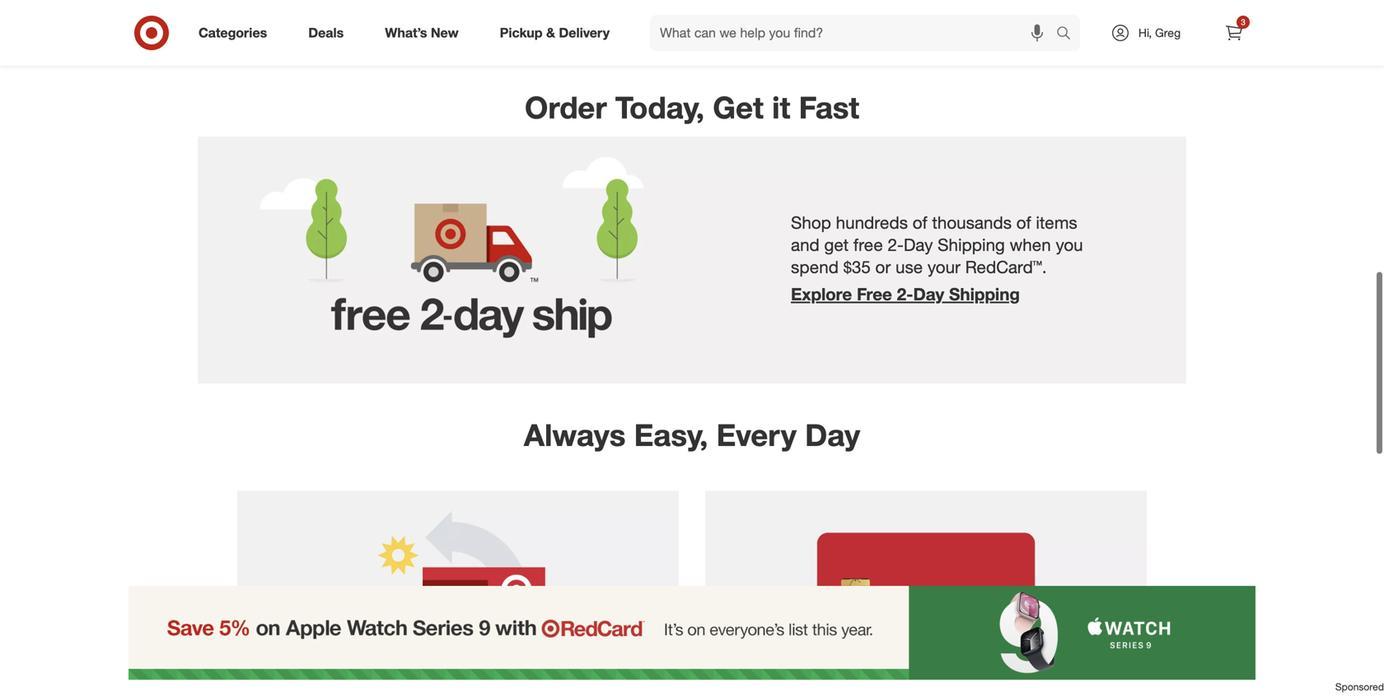 Task type: locate. For each thing, give the bounding box(es) containing it.
shop
[[791, 212, 831, 233]]

0 vertical spatial shipping
[[938, 235, 1005, 256]]

What can we help you find? suggestions appear below search field
[[650, 15, 1061, 51]]

day down or use your redcard™.
[[913, 284, 945, 305]]

1 of from the left
[[913, 212, 928, 233]]

get
[[824, 235, 849, 256]]

0 vertical spatial day
[[362, 29, 385, 45]]

2 vertical spatial day
[[805, 417, 860, 454]]

$35
[[844, 257, 871, 278]]

shipping down or use your redcard™.
[[949, 284, 1020, 305]]

free 2-day shipping image
[[198, 137, 1187, 384]]

search button
[[1049, 15, 1089, 54]]

3 link
[[1216, 15, 1253, 51]]

1 horizontal spatial delivery
[[559, 25, 610, 41]]

day
[[362, 29, 385, 45], [913, 284, 945, 305], [805, 417, 860, 454]]

order today, get it fast
[[525, 89, 860, 126]]

0 horizontal spatial day
[[362, 29, 385, 45]]

day right the "every"
[[805, 417, 860, 454]]

pickup & delivery
[[500, 25, 610, 41]]

day inside shop hundreds of thousands of items and get free 2‑day shipping when you spend $35 or use your redcard™. explore free 2-day shipping
[[913, 284, 945, 305]]

1 vertical spatial day
[[913, 284, 945, 305]]

shipping down the thousands
[[938, 235, 1005, 256]]

of up when
[[1017, 212, 1031, 233]]

0 horizontal spatial of
[[913, 212, 928, 233]]

easy,
[[634, 417, 708, 454]]

2-
[[897, 284, 913, 305]]

categories link
[[185, 15, 288, 51]]

1 horizontal spatial day
[[805, 417, 860, 454]]

of
[[913, 212, 928, 233], [1017, 212, 1031, 233]]

drive
[[979, 12, 1009, 28]]

same day delivery link
[[314, 19, 447, 55]]

2 horizontal spatial day
[[913, 284, 945, 305]]

thousands
[[932, 212, 1012, 233]]

new
[[431, 25, 459, 41]]

drive up link
[[968, 2, 1041, 38]]

deals
[[308, 25, 344, 41]]

delivery for same day delivery
[[388, 29, 436, 45]]

free & easy returns image
[[237, 491, 679, 698]]

1 horizontal spatial of
[[1017, 212, 1031, 233]]

target redcard image
[[705, 491, 1147, 698]]

1 vertical spatial shipping
[[949, 284, 1020, 305]]

2 of from the left
[[1017, 212, 1031, 233]]

always easy, every day
[[524, 417, 860, 454]]

up
[[1013, 12, 1030, 28]]

day right same
[[362, 29, 385, 45]]

delivery
[[559, 25, 610, 41], [388, 29, 436, 45]]

pickup
[[500, 25, 543, 41]]

of up free 2‑day
[[913, 212, 928, 233]]

shipping
[[938, 235, 1005, 256], [949, 284, 1020, 305]]

drive up
[[979, 12, 1030, 28]]

hi, greg
[[1139, 26, 1181, 40]]

0 horizontal spatial delivery
[[388, 29, 436, 45]]

and
[[791, 235, 820, 256]]

when
[[1010, 235, 1051, 256]]



Task type: vqa. For each thing, say whether or not it's contained in the screenshot.
Offers
no



Task type: describe. For each thing, give the bounding box(es) containing it.
explore
[[791, 284, 852, 305]]

deals link
[[294, 15, 364, 51]]

3
[[1241, 17, 1246, 27]]

sponsored
[[1336, 681, 1384, 694]]

it
[[772, 89, 791, 126]]

today,
[[615, 89, 705, 126]]

get
[[713, 89, 764, 126]]

or use your redcard™.
[[876, 257, 1047, 278]]

same day delivery
[[324, 29, 436, 45]]

hundreds
[[836, 212, 908, 233]]

items
[[1036, 212, 1078, 233]]

day inside same day delivery link
[[362, 29, 385, 45]]

advertisement region
[[0, 587, 1384, 681]]

search
[[1049, 26, 1089, 42]]

free
[[857, 284, 892, 305]]

order
[[525, 89, 607, 126]]

every
[[717, 417, 797, 454]]

what's new link
[[371, 15, 479, 51]]

delivery for pickup & delivery
[[559, 25, 610, 41]]

fast
[[799, 89, 860, 126]]

always
[[524, 417, 626, 454]]

&
[[546, 25, 555, 41]]

pickup & delivery link
[[486, 15, 630, 51]]

what's
[[385, 25, 427, 41]]

categories
[[199, 25, 267, 41]]

same
[[324, 29, 358, 45]]

shop hundreds of thousands of items and get free 2‑day shipping when you spend $35 or use your redcard™. explore free 2-day shipping
[[791, 212, 1083, 305]]

greg
[[1155, 26, 1181, 40]]

spend
[[791, 257, 839, 278]]

hi,
[[1139, 26, 1152, 40]]

you
[[1056, 235, 1083, 256]]

free 2‑day
[[854, 235, 933, 256]]

what's new
[[385, 25, 459, 41]]



